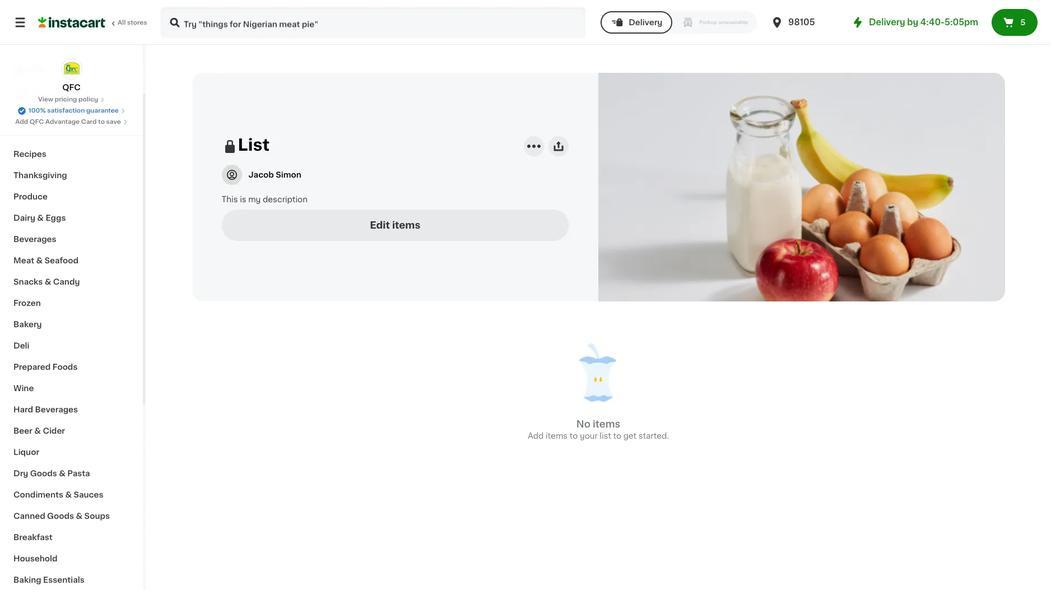 Task type: vqa. For each thing, say whether or not it's contained in the screenshot.
'product' group containing 8
no



Task type: describe. For each thing, give the bounding box(es) containing it.
pasta
[[67, 470, 90, 477]]

liquor
[[13, 448, 39, 456]]

household
[[13, 555, 57, 563]]

sauces
[[74, 491, 103, 499]]

0 horizontal spatial qfc
[[30, 119, 44, 125]]

view pricing policy link
[[38, 95, 105, 104]]

dairy & eggs link
[[7, 207, 136, 229]]

prepared foods link
[[7, 356, 136, 378]]

snacks & candy
[[13, 278, 80, 286]]

condiments & sauces link
[[7, 484, 136, 505]]

soups
[[84, 512, 110, 520]]

my
[[248, 195, 261, 203]]

jacob
[[249, 171, 274, 179]]

prepared
[[13, 363, 51, 371]]

dairy & eggs
[[13, 214, 66, 222]]

100% satisfaction guarantee
[[29, 108, 119, 114]]

delivery button
[[601, 11, 673, 34]]

satisfaction
[[47, 108, 85, 114]]

no
[[577, 420, 591, 429]]

all
[[118, 20, 126, 26]]

condiments
[[13, 491, 63, 499]]

0 vertical spatial add
[[15, 119, 28, 125]]

lists link
[[7, 103, 136, 126]]

candy
[[53, 278, 80, 286]]

meat & seafood
[[13, 257, 78, 265]]

add inside 'no items add items to your list to get started.'
[[528, 432, 544, 440]]

snacks
[[13, 278, 43, 286]]

produce link
[[7, 186, 136, 207]]

goods for dry
[[30, 470, 57, 477]]

simon
[[276, 171, 301, 179]]

hard beverages
[[13, 406, 78, 414]]

stores
[[127, 20, 147, 26]]

edit
[[370, 221, 390, 230]]

view
[[38, 96, 53, 103]]

5:05pm
[[945, 18, 978, 26]]

thanksgiving
[[13, 171, 67, 179]]

your
[[580, 432, 598, 440]]

lists
[[31, 110, 51, 118]]

is
[[240, 195, 246, 203]]

foods
[[53, 363, 78, 371]]

canned
[[13, 512, 45, 520]]

Search field
[[161, 8, 585, 37]]

thanksgiving link
[[7, 165, 136, 186]]

98105
[[789, 18, 815, 26]]

this is my description
[[222, 195, 308, 203]]

frozen link
[[7, 293, 136, 314]]

items for no
[[593, 420, 620, 429]]

100% satisfaction guarantee button
[[17, 104, 125, 115]]

deli link
[[7, 335, 136, 356]]

card
[[81, 119, 97, 125]]

beverages link
[[7, 229, 136, 250]]

advantage
[[45, 119, 80, 125]]

wine
[[13, 384, 34, 392]]

it
[[49, 88, 55, 96]]

5 button
[[992, 9, 1038, 36]]

to for items
[[570, 432, 578, 440]]

goods for canned
[[47, 512, 74, 520]]

& left the "soups"
[[76, 512, 83, 520]]

add qfc advantage card to save link
[[15, 118, 128, 127]]

buy
[[31, 88, 47, 96]]

100%
[[29, 108, 46, 114]]

& for dairy
[[37, 214, 44, 222]]

get
[[624, 432, 637, 440]]

2 horizontal spatial to
[[613, 432, 622, 440]]

add qfc advantage card to save
[[15, 119, 121, 125]]

breakfast
[[13, 534, 53, 541]]

by
[[907, 18, 919, 26]]

qfc logo image
[[61, 58, 82, 80]]

1 horizontal spatial qfc
[[62, 84, 81, 91]]

beer
[[13, 427, 32, 435]]



Task type: locate. For each thing, give the bounding box(es) containing it.
buy it again
[[31, 88, 79, 96]]

eggs
[[46, 214, 66, 222]]

0 vertical spatial qfc
[[62, 84, 81, 91]]

delivery by 4:40-5:05pm
[[869, 18, 978, 26]]

bakery link
[[7, 314, 136, 335]]

edit items
[[370, 221, 421, 230]]

meat & seafood link
[[7, 250, 136, 271]]

breakfast link
[[7, 527, 136, 548]]

98105 button
[[771, 7, 838, 38]]

1 horizontal spatial add
[[528, 432, 544, 440]]

2 vertical spatial items
[[546, 432, 568, 440]]

dry goods & pasta
[[13, 470, 90, 477]]

to down guarantee
[[98, 119, 105, 125]]

beverages
[[13, 235, 56, 243], [35, 406, 78, 414]]

buy it again link
[[7, 81, 136, 103]]

guarantee
[[86, 108, 119, 114]]

& left candy
[[45, 278, 51, 286]]

to right list
[[613, 432, 622, 440]]

prepared foods
[[13, 363, 78, 371]]

& for beer
[[34, 427, 41, 435]]

beverages up cider
[[35, 406, 78, 414]]

qfc
[[62, 84, 81, 91], [30, 119, 44, 125]]

to for qfc
[[98, 119, 105, 125]]

description
[[263, 195, 308, 203]]

hard beverages link
[[7, 399, 136, 420]]

wine link
[[7, 378, 136, 399]]

baking
[[13, 576, 41, 584]]

dry
[[13, 470, 28, 477]]

to left your
[[570, 432, 578, 440]]

0 horizontal spatial items
[[392, 221, 421, 230]]

cider
[[43, 427, 65, 435]]

1 horizontal spatial delivery
[[869, 18, 905, 26]]

to
[[98, 119, 105, 125], [570, 432, 578, 440], [613, 432, 622, 440]]

items left your
[[546, 432, 568, 440]]

jacob simon
[[249, 171, 301, 179]]

seafood
[[45, 257, 78, 265]]

recipes
[[13, 150, 46, 158]]

service type group
[[601, 11, 757, 34]]

goods down condiments & sauces
[[47, 512, 74, 520]]

& for snacks
[[45, 278, 51, 286]]

delivery inside "delivery by 4:40-5:05pm" link
[[869, 18, 905, 26]]

baking essentials link
[[7, 569, 136, 590]]

1 horizontal spatial to
[[570, 432, 578, 440]]

1 vertical spatial goods
[[47, 512, 74, 520]]

this
[[222, 195, 238, 203]]

list
[[600, 432, 611, 440]]

policy
[[78, 96, 98, 103]]

0 horizontal spatial delivery
[[629, 18, 663, 26]]

hard
[[13, 406, 33, 414]]

started.
[[639, 432, 669, 440]]

None search field
[[160, 7, 586, 38]]

all stores
[[118, 20, 147, 26]]

qfc link
[[61, 58, 82, 93]]

delivery
[[869, 18, 905, 26], [629, 18, 663, 26]]

all stores link
[[38, 7, 148, 38]]

0 vertical spatial items
[[392, 221, 421, 230]]

1 vertical spatial add
[[528, 432, 544, 440]]

beer & cider link
[[7, 420, 136, 442]]

meat
[[13, 257, 34, 265]]

delivery by 4:40-5:05pm link
[[851, 16, 978, 29]]

dry goods & pasta link
[[7, 463, 136, 484]]

1 vertical spatial qfc
[[30, 119, 44, 125]]

0 vertical spatial beverages
[[13, 235, 56, 243]]

add
[[15, 119, 28, 125], [528, 432, 544, 440]]

1 horizontal spatial items
[[546, 432, 568, 440]]

0 horizontal spatial add
[[15, 119, 28, 125]]

deli
[[13, 342, 29, 350]]

bakery
[[13, 321, 42, 328]]

add up recipes
[[15, 119, 28, 125]]

list
[[238, 136, 270, 153]]

view pricing policy
[[38, 96, 98, 103]]

0 vertical spatial goods
[[30, 470, 57, 477]]

instacart logo image
[[38, 16, 105, 29]]

&
[[37, 214, 44, 222], [36, 257, 43, 265], [45, 278, 51, 286], [34, 427, 41, 435], [59, 470, 65, 477], [65, 491, 72, 499], [76, 512, 83, 520]]

goods up condiments
[[30, 470, 57, 477]]

items
[[392, 221, 421, 230], [593, 420, 620, 429], [546, 432, 568, 440]]

liquor link
[[7, 442, 136, 463]]

& right beer
[[34, 427, 41, 435]]

beer & cider
[[13, 427, 65, 435]]

& for meat
[[36, 257, 43, 265]]

0 horizontal spatial to
[[98, 119, 105, 125]]

qfc up view pricing policy link
[[62, 84, 81, 91]]

1 vertical spatial items
[[593, 420, 620, 429]]

& right meat
[[36, 257, 43, 265]]

items inside button
[[392, 221, 421, 230]]

dairy
[[13, 214, 35, 222]]

& left pasta
[[59, 470, 65, 477]]

delivery for delivery
[[629, 18, 663, 26]]

beverages down the dairy & eggs
[[13, 235, 56, 243]]

canned goods & soups link
[[7, 505, 136, 527]]

snacks & candy link
[[7, 271, 136, 293]]

delivery for delivery by 4:40-5:05pm
[[869, 18, 905, 26]]

qfc down lists
[[30, 119, 44, 125]]

items for edit
[[392, 221, 421, 230]]

frozen
[[13, 299, 41, 307]]

no items add items to your list to get started.
[[528, 420, 669, 440]]

save
[[106, 119, 121, 125]]

household link
[[7, 548, 136, 569]]

goods
[[30, 470, 57, 477], [47, 512, 74, 520]]

shop link
[[7, 58, 136, 81]]

edit items button
[[222, 209, 569, 241]]

1 vertical spatial beverages
[[35, 406, 78, 414]]

baking essentials
[[13, 576, 84, 584]]

items up list
[[593, 420, 620, 429]]

recipes link
[[7, 143, 136, 165]]

& left sauces
[[65, 491, 72, 499]]

items right edit
[[392, 221, 421, 230]]

& left eggs
[[37, 214, 44, 222]]

2 horizontal spatial items
[[593, 420, 620, 429]]

delivery inside 'delivery' button
[[629, 18, 663, 26]]

essentials
[[43, 576, 84, 584]]

& for condiments
[[65, 491, 72, 499]]

canned goods & soups
[[13, 512, 110, 520]]

condiments & sauces
[[13, 491, 103, 499]]

again
[[57, 88, 79, 96]]

add left your
[[528, 432, 544, 440]]



